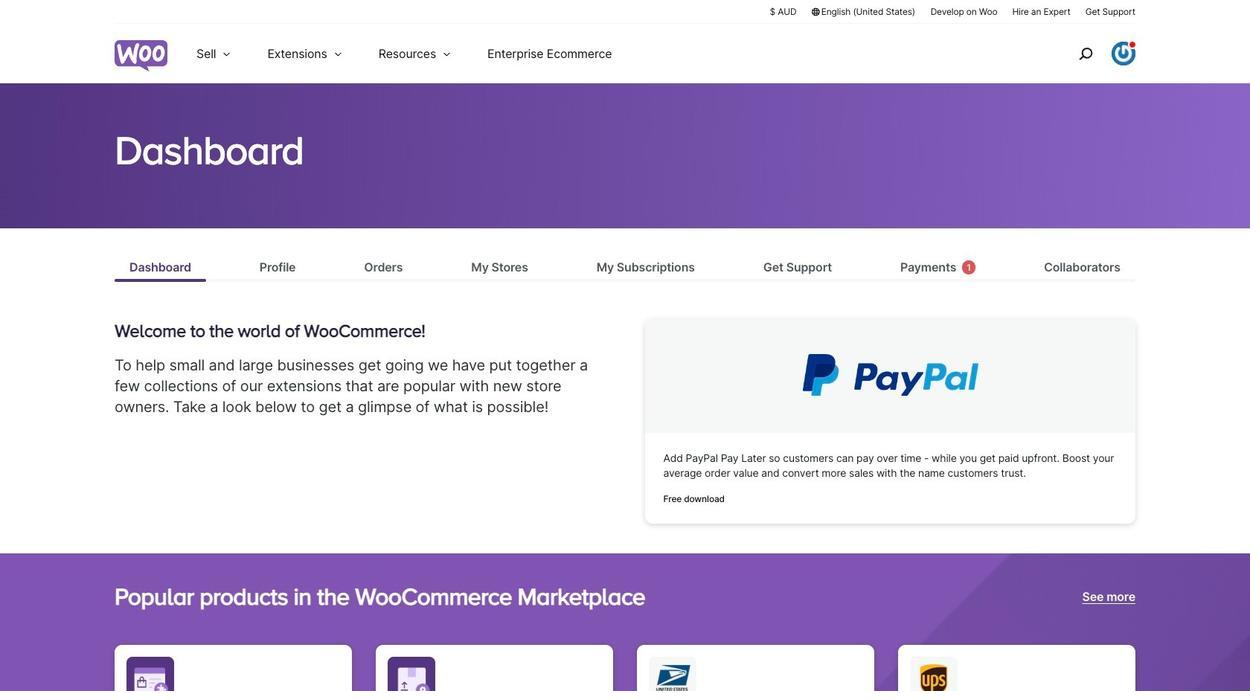 Task type: locate. For each thing, give the bounding box(es) containing it.
open account menu image
[[1112, 42, 1136, 65]]



Task type: vqa. For each thing, say whether or not it's contained in the screenshot.
the rightmost I
no



Task type: describe. For each thing, give the bounding box(es) containing it.
service navigation menu element
[[1047, 29, 1136, 78]]

search image
[[1074, 42, 1098, 65]]



